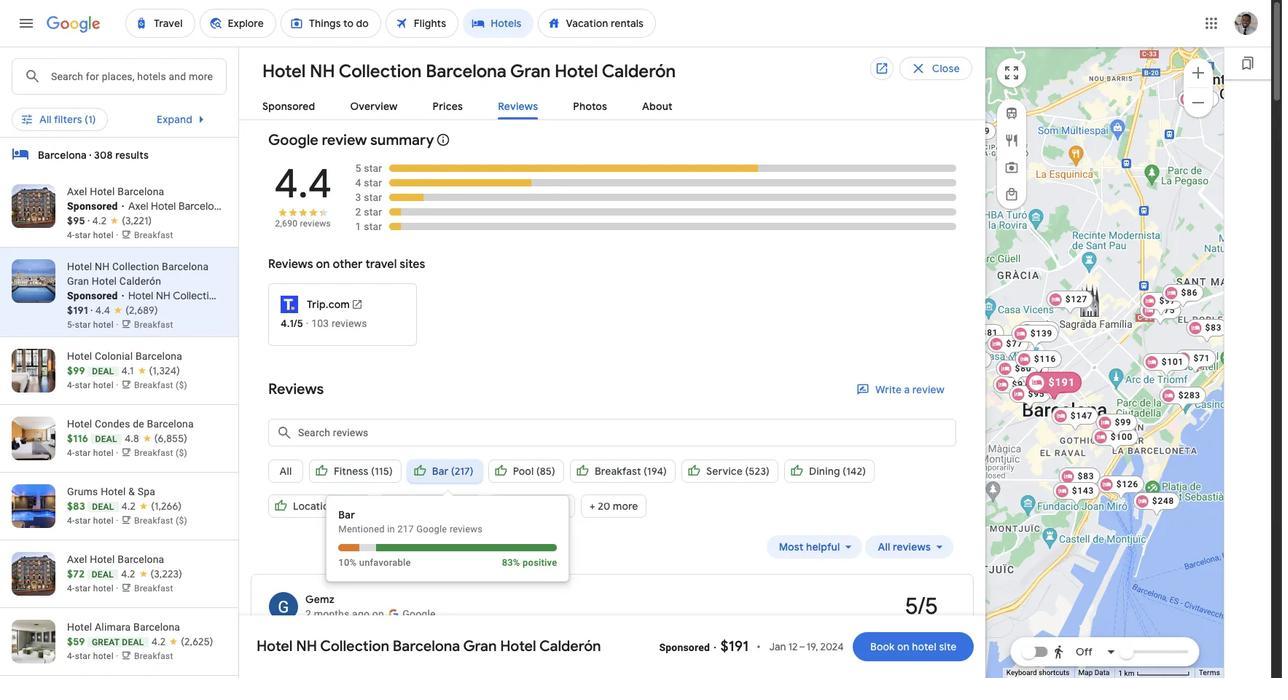 Task type: locate. For each thing, give the bounding box(es) containing it.
1 vertical spatial 1
[[1119, 670, 1123, 678]]

4-star hotel · for $59
[[67, 652, 121, 662]]

1 left km
[[1119, 670, 1123, 678]]

axel up '(3,221)'
[[128, 200, 149, 213]]

4.1/5 · 103 reviews
[[281, 317, 367, 330]]

pool button
[[401, 104, 456, 127]]

1 vertical spatial $99
[[1115, 418, 1132, 428]]

2 all filters (1) from the top
[[39, 113, 96, 126]]

star down "hotel alimara barcelona $59 great deal"
[[75, 652, 91, 662]]

on left other
[[316, 257, 330, 272]]

$147
[[1071, 411, 1093, 421]]

as down jan
[[779, 659, 790, 670]]

$83 inside grums hotel & spa $83 deal
[[67, 500, 85, 513]]

you down 12 – 19,
[[793, 659, 809, 670]]

2 horizontal spatial 2
[[640, 69, 645, 80]]

1 horizontal spatial 1
[[1119, 670, 1123, 678]]

$191
[[67, 304, 88, 317], [1049, 376, 1076, 389], [721, 638, 749, 656]]

0 horizontal spatial $83
[[67, 500, 85, 513]]

1 vertical spatial $116
[[67, 432, 88, 446]]

1 inside button
[[1119, 670, 1123, 678]]

really
[[690, 659, 715, 670]]

6 hotel · from the top
[[93, 584, 119, 594]]

$139
[[1031, 329, 1053, 339]]

2 hotel · from the top
[[93, 320, 119, 330]]

hotel
[[912, 641, 937, 654], [856, 659, 880, 670]]

0 horizontal spatial helpful
[[463, 659, 495, 670]]

4- for $99
[[67, 381, 75, 391]]

1 horizontal spatial helpful
[[807, 541, 840, 554]]

nh up 4+ rating "button"
[[310, 61, 335, 82]]

on
[[316, 257, 330, 272], [373, 609, 384, 621], [897, 641, 910, 654], [540, 659, 551, 670]]

4
[[356, 177, 361, 189]]

$59 inside "hotel alimara barcelona $59 great deal"
[[67, 636, 85, 649]]

hotel left site
[[912, 641, 937, 654]]

hotel nh collection barcelona gran hotel calderón up prices in the top left of the page
[[263, 61, 676, 82]]

expand
[[157, 113, 193, 126]]

breakfast ($) down the '4.8 out of 5 stars from 6,855 reviews' image at the bottom left of the page
[[134, 449, 187, 459]]

barcelona inside "hotel alimara barcelona $59 great deal"
[[133, 622, 180, 634]]

hotel nh collection barcelona gran hotel calderón sponsored · hotel nh collection barcelona gran hotel calderón $191 ·
[[67, 261, 369, 317]]

$86 link
[[1163, 284, 1204, 309]]

(6,855)
[[155, 432, 187, 446]]

very up all
[[441, 659, 460, 670]]

as
[[739, 659, 750, 670], [779, 659, 790, 670]]

2 star
[[356, 206, 382, 218]]

5 4-star hotel · from the top
[[67, 584, 121, 594]]

1 horizontal spatial $83
[[1078, 471, 1095, 482]]

· left 4.2 out of 5 stars from 3,221 reviews image
[[88, 214, 90, 228]]

1 ($) from the top
[[176, 381, 187, 391]]

$116 link
[[1016, 350, 1063, 375]]

as right nice at the bottom right of page
[[739, 659, 750, 670]]

$80
[[1016, 364, 1032, 374]]

0 vertical spatial $97
[[1160, 296, 1177, 306]]

3 star
[[356, 192, 382, 203]]

1 vertical spatial pool
[[513, 465, 534, 478]]

0 horizontal spatial $116
[[67, 432, 88, 446]]

reviews on other travel sites
[[268, 257, 426, 272]]

vacation
[[306, 638, 347, 650]]

$77
[[1007, 339, 1024, 349]]

4.2 for (1,266)
[[121, 500, 136, 513]]

1 horizontal spatial $126 link
[[1098, 476, 1145, 501]]

spa button
[[461, 104, 513, 127]]

1 vertical spatial hotel
[[856, 659, 880, 670]]

(194) down review search input text box
[[644, 465, 667, 478]]

$59
[[974, 126, 991, 136], [67, 636, 85, 649]]

103
[[312, 318, 329, 330]]

4.2 out of 5 stars from 1,266 reviews image
[[121, 500, 182, 514]]

(142)
[[843, 465, 866, 478]]

hotel nh collection barcelona gran hotel calderón up were
[[257, 638, 601, 656]]

$126 up $248 link
[[1117, 480, 1139, 490]]

book
[[870, 641, 895, 654]]

$126 for top $126 link
[[1022, 364, 1044, 374]]

4-star hotel · for $116
[[67, 449, 121, 459]]

$97
[[1160, 296, 1177, 306], [1013, 380, 1029, 390]]

bar inside bar mentioned in 217 google reviews
[[339, 509, 355, 522]]

1 filters from the top
[[54, 109, 82, 122]]

hotel left colonial
[[67, 351, 92, 362]]

1 horizontal spatial $97
[[1160, 296, 1177, 306]]

4.4 up 2,690 reviews
[[274, 158, 332, 210]]

1 horizontal spatial 2
[[356, 206, 361, 218]]

(194) inside button
[[644, 465, 667, 478]]

$60 link
[[1178, 90, 1220, 115]]

4 hotel · from the top
[[93, 449, 119, 459]]

4.2
[[92, 214, 107, 228], [121, 500, 136, 513], [121, 568, 135, 581], [151, 636, 166, 649]]

breakfast down (2,689)
[[134, 320, 173, 330]]

deal inside hotel colonial barcelona $99 deal
[[92, 367, 114, 377]]

hotel up (2,689)
[[128, 290, 153, 303]]

2 and from the left
[[497, 659, 515, 670]]

deal inside axel hotel barcelona $72 deal
[[92, 570, 114, 581]]

(194) for breakfast (194)
[[644, 465, 667, 478]]

reviews inside 4.4 out of 5 stars from 2,690 reviews text field
[[300, 219, 331, 229]]

0 vertical spatial ($)
[[176, 381, 187, 391]]

$100 down $81 link
[[965, 355, 987, 365]]

all
[[39, 109, 52, 122], [39, 113, 52, 126], [280, 465, 292, 478], [878, 541, 891, 554]]

4-star hotel · down condes
[[67, 449, 121, 459]]

$126 up $93 link
[[1022, 364, 1044, 374]]

$99 inside $99 link
[[1115, 418, 1132, 428]]

2 vertical spatial google
[[400, 609, 436, 621]]

rooms
[[306, 673, 336, 679]]

barcelona inside 'hotel nh collection barcelona gran hotel calderón' heading
[[426, 61, 507, 82]]

1 vertical spatial $100 link
[[1092, 428, 1139, 453]]

4-star hotel · down $72
[[67, 584, 121, 594]]

4.2 left (2,625)
[[151, 636, 166, 649]]

0 vertical spatial hotel nh collection barcelona gran hotel calderón
[[263, 61, 676, 82]]

hotel inside hotel condes de barcelona $116 deal
[[67, 419, 92, 430]]

hotel nh collection barcelona gran hotel calderón
[[263, 61, 676, 82], [257, 638, 601, 656]]

deal down alimara
[[122, 638, 144, 648]]

hotel condes de barcelona $116 deal
[[67, 419, 194, 446]]

tab list
[[239, 88, 986, 120]]

1 for 1 km
[[1119, 670, 1123, 678]]

deal for $59
[[122, 638, 144, 648]]

$283
[[1179, 391, 1201, 401]]

1 horizontal spatial (194)
[[644, 465, 667, 478]]

0 horizontal spatial $97
[[1013, 380, 1029, 390]]

0 vertical spatial $100 link
[[946, 351, 993, 376]]

1 horizontal spatial $59
[[974, 126, 991, 136]]

star right or
[[176, 109, 194, 122]]

1 vertical spatial helpful
[[463, 659, 495, 670]]

helpful inside … for beaches and they were very helpful and also on hand to order taxis. it smells really nice as soon as you enter the hotel and the rooms are very spacious with all the amenities you need.
[[463, 659, 495, 670]]

0 vertical spatial very
[[441, 659, 460, 670]]

0 horizontal spatial as
[[739, 659, 750, 670]]

7 hotel · from the top
[[93, 652, 119, 662]]

2 vertical spatial $83
[[67, 500, 85, 513]]

spa inside grums hotel & spa $83 deal
[[138, 486, 155, 498]]

2 filters from the top
[[54, 113, 82, 126]]

barcelona · 308 results heading
[[38, 147, 149, 164]]

2 inside 2 popup button
[[640, 69, 645, 80]]

0 vertical spatial review
[[322, 131, 367, 150]]

hotel nh collection barcelona gran hotel calderón heading
[[251, 58, 676, 83]]

gemz link
[[306, 594, 335, 607]]

(1)
[[85, 109, 96, 122], [85, 113, 96, 126]]

1 vertical spatial very
[[356, 673, 375, 679]]

3 ($) from the top
[[176, 516, 187, 527]]

2 ($) from the top
[[176, 449, 187, 459]]

1 horizontal spatial $116
[[1035, 354, 1057, 364]]

(194) inside button
[[543, 500, 566, 513]]

1 horizontal spatial 4.4
[[274, 158, 332, 210]]

trip.com
[[307, 298, 350, 311]]

star down the 2 star
[[364, 221, 382, 233]]

deal inside grums hotel & spa $83 deal
[[92, 502, 114, 513]]

axel inside axel hotel barcelona $72 deal
[[67, 554, 87, 566]]

2 vertical spatial $191
[[721, 638, 749, 656]]

4-star hotel · down great
[[67, 652, 121, 662]]

1 horizontal spatial very
[[441, 659, 460, 670]]

4.2 down the & at bottom
[[121, 500, 136, 513]]

deal right $72
[[92, 570, 114, 581]]

2 breakfast ($) from the top
[[134, 449, 187, 459]]

pool inside button
[[426, 109, 447, 122]]

4- inside popup button
[[138, 109, 149, 122]]

2
[[640, 69, 645, 80], [356, 206, 361, 218], [306, 609, 311, 621]]

clear image
[[247, 66, 265, 84]]

$83 link
[[1187, 319, 1228, 344], [1059, 468, 1101, 493]]

barcelona inside hotel colonial barcelona $99 deal
[[136, 351, 182, 362]]

1 breakfast ($) from the top
[[134, 381, 187, 391]]

1 all filters (1) button from the top
[[12, 102, 108, 137]]

1 vertical spatial ($)
[[176, 449, 187, 459]]

1 (1) from the top
[[85, 109, 96, 122]]

(442)
[[338, 500, 363, 513]]

hotel · down 4.4 out of 5 stars from 2,689 reviews "image"
[[93, 320, 119, 330]]

4-star hotel · down grums hotel & spa $83 deal
[[67, 516, 121, 527]]

$191 up nice at the bottom right of page
[[721, 638, 749, 656]]

4.2 out of 5 stars from 3,221 reviews image
[[92, 214, 152, 228]]

google
[[268, 131, 319, 150], [417, 524, 447, 535], [400, 609, 436, 621]]

1 horizontal spatial and
[[497, 659, 515, 670]]

0 vertical spatial breakfast ($)
[[134, 381, 187, 391]]

$83 up $71
[[1206, 323, 1223, 333]]

star
[[176, 109, 194, 122], [364, 163, 382, 174], [364, 177, 382, 189], [364, 192, 382, 203], [364, 206, 382, 218], [364, 221, 382, 233], [75, 230, 91, 241], [75, 320, 91, 330], [75, 381, 91, 391], [75, 449, 91, 459], [75, 516, 91, 527], [75, 584, 91, 594], [75, 652, 91, 662]]

4-star hotel ·
[[67, 230, 121, 241], [67, 381, 121, 391], [67, 449, 121, 459], [67, 516, 121, 527], [67, 584, 121, 594], [67, 652, 121, 662]]

4- for $59
[[67, 652, 75, 662]]

1 vertical spatial 5-
[[67, 320, 75, 330]]

0 horizontal spatial the
[[458, 673, 473, 679]]

terms link
[[1200, 670, 1221, 678]]

hotel · for $59
[[93, 652, 119, 662]]

mentioned
[[339, 524, 385, 535]]

1 vertical spatial 2
[[356, 206, 361, 218]]

3 breakfast ($) from the top
[[134, 516, 187, 527]]

4 4-star hotel · from the top
[[67, 516, 121, 527]]

helpful right most
[[807, 541, 840, 554]]

2 all filters (1) button from the top
[[12, 104, 108, 127]]

$95 inside map region
[[1029, 389, 1045, 399]]

and up spacious
[[373, 659, 391, 670]]

1 inside 'text box'
[[356, 221, 361, 233]]

0 vertical spatial 1
[[356, 221, 361, 233]]

all filters (1) inside filters form
[[39, 109, 96, 122]]

1 horizontal spatial 5-
[[165, 109, 176, 122]]

hotel · down axel hotel barcelona $72 deal
[[93, 584, 119, 594]]

4.4 inside "image"
[[95, 304, 110, 317]]

map region
[[814, 0, 1283, 679]]

fitness
[[334, 465, 369, 478]]

$83 up $143
[[1078, 471, 1095, 482]]

hotel left vacation
[[257, 638, 293, 656]]

hotel inside grums hotel & spa $83 deal
[[101, 486, 126, 498]]

3 hotel · from the top
[[93, 381, 119, 391]]

1 vertical spatial 4.4
[[95, 304, 110, 317]]

1 horizontal spatial $100 link
[[1092, 428, 1139, 453]]

1 horizontal spatial $95
[[1029, 389, 1045, 399]]

1 vertical spatial (194)
[[543, 500, 566, 513]]

axel for sponsored
[[67, 186, 87, 198]]

(1,324)
[[149, 365, 180, 378]]

4.2 for (3,221)
[[92, 214, 107, 228]]

tab list containing sponsored
[[239, 88, 986, 120]]

0 vertical spatial 4.4
[[274, 158, 332, 210]]

spa down the check-out text box
[[486, 109, 504, 122]]

(1) inside filters form
[[85, 109, 96, 122]]

star up grums
[[75, 449, 91, 459]]

2 button
[[607, 57, 674, 92]]

0 horizontal spatial $100
[[965, 355, 987, 365]]

0 vertical spatial axel
[[67, 186, 87, 198]]

1 vertical spatial hotel nh collection barcelona gran hotel calderón
[[257, 638, 601, 656]]

$83 link down $147 link
[[1059, 468, 1101, 493]]

0 vertical spatial $191
[[67, 304, 88, 317]]

2 vertical spatial axel
[[67, 554, 87, 566]]

1 as from the left
[[739, 659, 750, 670]]

deal for spa
[[92, 502, 114, 513]]

write
[[876, 384, 902, 397]]

sponsored inside axel hotel barcelona sponsored · axel hotel barcelona $95 ·
[[67, 201, 118, 212]]

0 vertical spatial reviews
[[498, 100, 538, 113]]

zoom in map image
[[1190, 64, 1208, 81]]

on right book on the right bottom of page
[[897, 641, 910, 654]]

1 vertical spatial $83 link
[[1059, 468, 1101, 493]]

0 horizontal spatial you
[[524, 673, 541, 679]]

1 vertical spatial google
[[417, 524, 447, 535]]

$116
[[1035, 354, 1057, 364], [67, 432, 88, 446]]

all inside filters form
[[39, 109, 52, 122]]

2 down gemz
[[306, 609, 311, 621]]

4+ rating button
[[318, 104, 395, 127]]

were
[[416, 659, 438, 670]]

0 horizontal spatial bar
[[339, 509, 355, 522]]

reviews
[[300, 219, 331, 229], [332, 318, 367, 330], [450, 524, 483, 535], [893, 541, 931, 554]]

$83 for leftmost $83 link
[[1078, 471, 1095, 482]]

1 vertical spatial $126 link
[[1098, 476, 1145, 501]]

condes
[[95, 419, 130, 430]]

$191 down $116 link
[[1049, 376, 1076, 389]]

breakfast (194)
[[595, 465, 667, 478]]

1 vertical spatial $97 link
[[994, 376, 1035, 401]]

$116 inside hotel condes de barcelona $116 deal
[[67, 432, 88, 446]]

price
[[544, 109, 568, 122]]

location (442) button
[[268, 489, 372, 524]]

breakfast down the '4.8 out of 5 stars from 6,855 reviews' image at the bottom left of the page
[[134, 449, 173, 459]]

$95 inside axel hotel barcelona sponsored · axel hotel barcelona $95 ·
[[67, 214, 85, 228]]

the down book on hotel site
[[902, 659, 917, 670]]

0 vertical spatial hotel
[[912, 641, 937, 654]]

write a review button
[[848, 373, 957, 408]]

0 vertical spatial pool
[[426, 109, 447, 122]]

4 star
[[356, 177, 382, 189]]

0 vertical spatial $99
[[67, 365, 85, 378]]

helpful
[[807, 541, 840, 554], [463, 659, 495, 670]]

4- for $72
[[67, 584, 75, 594]]

4-star hotel · down colonial
[[67, 381, 121, 391]]

($) for (1,324)
[[176, 381, 187, 391]]

hotel · for spa
[[93, 516, 119, 527]]

hotel · down grums hotel & spa $83 deal
[[93, 516, 119, 527]]

0 horizontal spatial pool
[[426, 109, 447, 122]]

($) for (1,266)
[[176, 516, 187, 527]]

0 horizontal spatial 2
[[306, 609, 311, 621]]

$101
[[1162, 357, 1185, 367]]

$80 link
[[997, 360, 1038, 385]]

0 horizontal spatial hotel
[[856, 659, 880, 670]]

$191 inside the $191 link
[[1049, 376, 1076, 389]]

deal inside hotel condes de barcelona $116 deal
[[95, 435, 117, 445]]

bar inside button
[[432, 465, 449, 478]]

pool inside button
[[513, 465, 534, 478]]

1 horizontal spatial $83 link
[[1187, 319, 1228, 344]]

1 horizontal spatial bar
[[432, 465, 449, 478]]

0 vertical spatial 5-
[[165, 109, 176, 122]]

2 horizontal spatial $83
[[1206, 323, 1223, 333]]

travel
[[366, 257, 397, 272]]

1 all filters (1) from the top
[[39, 109, 96, 122]]

0 horizontal spatial 4.4
[[95, 304, 110, 317]]

1 horizontal spatial review
[[913, 384, 945, 397]]

the down 2024 in the bottom of the page
[[839, 659, 853, 670]]

star right 4
[[364, 177, 382, 189]]

and up amenities in the left of the page
[[497, 659, 515, 670]]

1 vertical spatial $97
[[1013, 380, 1029, 390]]

bar for bar mentioned in 217 google reviews
[[339, 509, 355, 522]]

$99 inside hotel colonial barcelona $99 deal
[[67, 365, 85, 378]]

$71 link
[[1175, 350, 1217, 374]]

hotel left condes
[[67, 419, 92, 430]]

very down beaches
[[356, 673, 375, 679]]

$59 inside map region
[[974, 126, 991, 136]]

1 vertical spatial $191
[[1049, 376, 1076, 389]]

pool up summary
[[426, 109, 447, 122]]

breakfast ($) for (6,855)
[[134, 449, 187, 459]]

hotel · for barcelona
[[93, 449, 119, 459]]

1 vertical spatial review
[[913, 384, 945, 397]]

2 4-star hotel · from the top
[[67, 381, 121, 391]]

2-star reviews 2 percent. text field
[[356, 205, 957, 220]]

pool for pool (85)
[[513, 465, 534, 478]]

0 vertical spatial $59
[[974, 126, 991, 136]]

google up were
[[400, 609, 436, 621]]

2 up about
[[640, 69, 645, 80]]

6 4-star hotel · from the top
[[67, 652, 121, 662]]

3 4-star hotel · from the top
[[67, 449, 121, 459]]

$191 inside the hotel nh collection barcelona gran hotel calderón sponsored · hotel nh collection barcelona gran hotel calderón $191 ·
[[67, 304, 88, 317]]

pool left '(85)'
[[513, 465, 534, 478]]

0 horizontal spatial (194)
[[543, 500, 566, 513]]

all filters (1) button
[[12, 102, 108, 137], [12, 104, 108, 127]]

barcelona · 308 results
[[38, 149, 149, 162]]

hotel · down great
[[93, 652, 119, 662]]

1 4-star hotel · from the top
[[67, 230, 121, 241]]

reviews right 2,690
[[300, 219, 331, 229]]

hotel · down condes
[[93, 449, 119, 459]]

barcelona inside hotel condes de barcelona $116 deal
[[147, 419, 194, 430]]

1 hotel · from the top
[[93, 230, 119, 241]]

star inside popup button
[[176, 109, 194, 122]]

$100
[[965, 355, 987, 365], [1111, 432, 1133, 442]]

1 vertical spatial spa
[[138, 486, 155, 498]]

hotel down book on the right bottom of page
[[856, 659, 880, 670]]

reviews down (217)
[[450, 524, 483, 535]]

$116 inside $116 link
[[1035, 354, 1057, 364]]

4-
[[138, 109, 149, 122], [67, 230, 75, 241], [67, 381, 75, 391], [67, 449, 75, 459], [67, 516, 75, 527], [67, 584, 75, 594], [67, 652, 75, 662]]

0 vertical spatial $83 link
[[1187, 319, 1228, 344]]

$100 link down $81 link
[[946, 351, 993, 376]]

under $125 button
[[225, 104, 312, 127]]

1 vertical spatial bar
[[339, 509, 355, 522]]

5- up hotel colonial barcelona $99 deal
[[67, 320, 75, 330]]

1 horizontal spatial $97 link
[[1141, 292, 1182, 317]]

0 horizontal spatial 1
[[356, 221, 361, 233]]

0 horizontal spatial $100 link
[[946, 351, 993, 376]]

4.4
[[274, 158, 332, 210], [95, 304, 110, 317]]

gran up 5-star hotel · at top
[[67, 276, 89, 287]]

dining (142)
[[809, 465, 866, 478]]

4.2 left (3,223)
[[121, 568, 135, 581]]

4- or 5-star
[[138, 109, 194, 122]]

and down book on the right bottom of page
[[882, 659, 900, 670]]

under
[[250, 109, 279, 122]]

on inside … for beaches and they were very helpful and also on hand to order taxis. it smells really nice as soon as you enter the hotel and the rooms are very spacious with all the amenities you need.
[[540, 659, 551, 670]]

0 horizontal spatial $95
[[67, 214, 85, 228]]

spa
[[486, 109, 504, 122], [138, 486, 155, 498]]

($)
[[176, 381, 187, 391], [176, 449, 187, 459], [176, 516, 187, 527]]

dining
[[809, 465, 841, 478]]

zoom out map image
[[1190, 94, 1208, 111]]

google inside bar mentioned in 217 google reviews
[[417, 524, 447, 535]]

$83 link up $71
[[1187, 319, 1228, 344]]

2 as from the left
[[779, 659, 790, 670]]

1 horizontal spatial spa
[[486, 109, 504, 122]]

1 vertical spatial $95
[[1029, 389, 1045, 399]]

calderón up about
[[602, 61, 676, 82]]

2 vertical spatial reviews
[[268, 381, 324, 399]]

sponsored up 4.2 out of 5 stars from 3,221 reviews image
[[67, 201, 118, 212]]

hotel up great
[[67, 622, 92, 634]]

deal inside "hotel alimara barcelona $59 great deal"
[[122, 638, 144, 648]]

$191 up 5-star hotel · at top
[[67, 304, 88, 317]]

$83
[[1206, 323, 1223, 333], [1078, 471, 1095, 482], [67, 500, 85, 513]]

nh down 4.2 out of 5 stars from 3,221 reviews image
[[95, 261, 110, 273]]

0 horizontal spatial and
[[373, 659, 391, 670]]

5- right or
[[165, 109, 176, 122]]

bar for bar (217)
[[432, 465, 449, 478]]

google for google
[[400, 609, 436, 621]]

3 and from the left
[[882, 659, 900, 670]]

5 hotel · from the top
[[93, 516, 119, 527]]

bar up mentioned in the bottom left of the page
[[339, 509, 355, 522]]

km
[[1125, 670, 1135, 678]]

hotel up 5-star hotel · at top
[[67, 261, 92, 273]]

bar dialog
[[326, 496, 570, 583]]

$93
[[1050, 380, 1067, 390]]

·
[[121, 201, 125, 212], [88, 214, 90, 228], [121, 290, 125, 302], [91, 304, 93, 317], [306, 318, 309, 330], [714, 642, 717, 654]]

0 horizontal spatial $99
[[67, 365, 85, 378]]

reviews down trip.com
[[332, 318, 367, 330]]

2 inside 2-star reviews 2 percent. text box
[[356, 206, 361, 218]]

1 vertical spatial reviews
[[268, 257, 313, 272]]

you down also
[[524, 673, 541, 679]]

filters form
[[12, 47, 716, 147]]

1 horizontal spatial $191
[[721, 638, 749, 656]]

barcelona inside axel hotel barcelona $72 deal
[[118, 554, 164, 566]]

all inside button
[[280, 465, 292, 478]]

2 horizontal spatial and
[[882, 659, 900, 670]]

($) down (1,324)
[[176, 381, 187, 391]]

4.8 out of 5 stars from 6,855 reviews image
[[125, 432, 187, 446]]

axel down barcelona · 308
[[67, 186, 87, 198]]



Task type: describe. For each thing, give the bounding box(es) containing it.
$126 for rightmost $126 link
[[1117, 480, 1139, 490]]

$248
[[1153, 496, 1175, 506]]

or
[[152, 109, 162, 122]]

type
[[669, 109, 691, 122]]

map
[[1079, 670, 1093, 678]]

sponsored up smells
[[660, 642, 710, 654]]

$59 link
[[955, 122, 997, 147]]

review inside button
[[913, 384, 945, 397]]

4.1 out of 5 stars from 1,324 reviews image
[[121, 364, 180, 378]]

(1,266)
[[151, 500, 182, 513]]

hotel colonial barcelona $99 deal
[[67, 351, 182, 378]]

pool for pool
[[426, 109, 447, 122]]

$101 link
[[1143, 353, 1190, 378]]

property
[[624, 109, 667, 122]]

1 vertical spatial you
[[524, 673, 541, 679]]

deal for barcelona
[[95, 435, 117, 445]]

barcelona · 308
[[38, 149, 113, 162]]

pool (85)
[[513, 465, 556, 478]]

1 and from the left
[[373, 659, 391, 670]]

alimara
[[95, 622, 131, 634]]

hotel · for $72
[[93, 584, 119, 594]]

1 horizontal spatial hotel
[[912, 641, 937, 654]]

0 horizontal spatial very
[[356, 673, 375, 679]]

2 (1) from the top
[[85, 113, 96, 126]]

more
[[613, 500, 638, 513]]

a
[[905, 384, 910, 397]]

hotel up 103 at the top
[[299, 290, 324, 303]]

spa inside button
[[486, 109, 504, 122]]

5
[[356, 163, 361, 174]]

expand button
[[139, 102, 228, 137]]

star inside 'text box'
[[364, 221, 382, 233]]

0 vertical spatial helpful
[[807, 541, 840, 554]]

0 horizontal spatial review
[[322, 131, 367, 150]]

breakfast ($) for (1,266)
[[134, 516, 187, 527]]

0 horizontal spatial $97 link
[[994, 376, 1035, 401]]

+ 20 more
[[590, 500, 638, 513]]

$81
[[982, 328, 999, 338]]

+
[[590, 500, 596, 513]]

calderón up (2,689)
[[119, 276, 161, 287]]

1 horizontal spatial $100
[[1111, 432, 1133, 442]]

nice
[[717, 659, 737, 670]]

4.2 out of 5 stars from 2,625 reviews image
[[151, 635, 213, 650]]

$248 link
[[1134, 493, 1181, 517]]

$143 link
[[1054, 482, 1101, 507]]

12 – 19,
[[789, 641, 819, 654]]

nh up (2,689)
[[156, 290, 171, 303]]

$60
[[1197, 94, 1214, 104]]

on right ago
[[373, 609, 384, 621]]

hotel up 4.2 out of 5 stars from 3,221 reviews image
[[90, 186, 115, 198]]

$83 for topmost $83 link
[[1206, 323, 1223, 333]]

great
[[92, 638, 120, 648]]

all
[[445, 673, 456, 679]]

all filters (1) button for sponsored
[[12, 102, 108, 137]]

($) for (6,855)
[[176, 449, 187, 459]]

Check-out text field
[[469, 58, 557, 91]]

room
[[513, 500, 541, 513]]

hotel alimara barcelona $59 great deal
[[67, 622, 180, 649]]

0 horizontal spatial $83 link
[[1059, 468, 1101, 493]]

breakfast down '(3,221)'
[[134, 230, 173, 241]]

· up 4.2 out of 5 stars from 3,221 reviews image
[[121, 201, 125, 212]]

$71
[[1194, 353, 1211, 364]]

site
[[939, 641, 957, 654]]

breakfast down 4.2 out of 5 stars from 2,625 reviews image
[[134, 652, 173, 662]]

positive
[[523, 558, 557, 569]]

hotel inside "hotel alimara barcelona $59 great deal"
[[67, 622, 92, 634]]

4-star hotel · for $72
[[67, 584, 121, 594]]

la pedrera-casa milà image
[[1029, 342, 1045, 366]]

$147 link
[[1052, 407, 1099, 432]]

· up 4.4 out of 5 stars from 2,689 reviews "image"
[[121, 290, 125, 302]]

star inside text box
[[364, 177, 382, 189]]

4-star hotel · for $83
[[67, 516, 121, 527]]

Search for places, hotels and more text field
[[50, 59, 226, 94]]

summary
[[370, 131, 434, 150]]

hotel up also
[[500, 638, 537, 656]]

(523)
[[746, 465, 770, 478]]

5/5
[[906, 592, 939, 622]]

4-star hotel · for $99
[[67, 381, 121, 391]]

+ 20 more button
[[581, 489, 647, 524]]

•
[[757, 641, 761, 654]]

$77 link
[[988, 335, 1029, 360]]

· inside 4.1/5 · 103 reviews
[[306, 318, 309, 330]]

(3,221)
[[122, 214, 152, 228]]

axel for $72
[[67, 554, 87, 566]]

hotel · for $99
[[93, 381, 119, 391]]

2 horizontal spatial the
[[902, 659, 917, 670]]

hotel up the under $125
[[263, 61, 306, 82]]

· up the really
[[714, 642, 717, 654]]

4.2 for (2,625)
[[151, 636, 166, 649]]

4- for $116
[[67, 449, 75, 459]]

hand
[[554, 659, 577, 670]]

colonial
[[95, 351, 133, 362]]

1 star
[[356, 221, 382, 233]]

4.8
[[125, 432, 139, 446]]

breakfast inside breakfast (194) button
[[595, 465, 641, 478]]

4+ rating
[[343, 109, 387, 122]]

overview
[[350, 100, 398, 113]]

star right 5
[[364, 163, 382, 174]]

jan 12 – 19, 2024
[[770, 641, 844, 654]]

(115)
[[371, 465, 393, 478]]

5-star reviews 65 percent. text field
[[356, 161, 957, 176]]

all button
[[268, 454, 303, 489]]

view larger map image
[[1003, 64, 1021, 82]]

hotel up '(3,221)'
[[151, 200, 176, 213]]

5 star
[[356, 163, 382, 174]]

4.4 out of 5 stars from 2,690 reviews text field
[[274, 158, 332, 234]]

google for google review summary
[[268, 131, 319, 150]]

calderón inside heading
[[602, 61, 676, 82]]

star down $72
[[75, 584, 91, 594]]

(194) for room (194)
[[543, 500, 566, 513]]

smells
[[656, 659, 687, 670]]

1 horizontal spatial you
[[793, 659, 809, 670]]

hotel inside … for beaches and they were very helpful and also on hand to order taxis. it smells really nice as soon as you enter the hotel and the rooms are very spacious with all the amenities you need.
[[856, 659, 880, 670]]

photos
[[573, 100, 608, 113]]

all reviews
[[878, 541, 931, 554]]

0 vertical spatial $100
[[965, 355, 987, 365]]

filters inside form
[[54, 109, 82, 122]]

gran inside heading
[[511, 61, 551, 82]]

sites
[[400, 257, 426, 272]]

bar (217)
[[432, 465, 474, 478]]

keyboard shortcuts
[[1007, 670, 1070, 678]]

1-star reviews 2 percent. text field
[[356, 220, 957, 234]]

2024
[[821, 641, 844, 654]]

· up 5-star hotel · at top
[[91, 304, 93, 317]]

2 for 2 star
[[356, 206, 361, 218]]

about
[[643, 100, 673, 113]]

calderón down other
[[326, 290, 369, 303]]

gran up amenities in the left of the page
[[463, 638, 497, 656]]

sponsored inside the hotel nh collection barcelona gran hotel calderón sponsored · hotel nh collection barcelona gran hotel calderón $191 ·
[[67, 290, 118, 302]]

de
[[133, 419, 144, 430]]

breakfast ($) for (1,324)
[[134, 381, 187, 391]]

Review search input text field
[[298, 426, 950, 440]]

2,690
[[275, 219, 298, 229]]

Check-in text field
[[327, 58, 413, 91]]

1 horizontal spatial the
[[839, 659, 853, 670]]

main menu image
[[18, 15, 35, 32]]

order
[[592, 659, 616, 670]]

4.2 for (3,223)
[[121, 568, 135, 581]]

10%
[[339, 558, 357, 569]]

83% positive
[[502, 558, 557, 569]]

5-star hotel ·
[[67, 320, 121, 330]]

room (194)
[[513, 500, 566, 513]]

hotel up photos
[[555, 61, 598, 82]]

star inside "text box"
[[364, 192, 382, 203]]

$127 link
[[1047, 291, 1094, 315]]

4.2 out of 5 stars from 3,223 reviews image
[[121, 567, 182, 582]]

calderón up hand
[[540, 638, 601, 656]]

location (442)
[[293, 500, 363, 513]]

grums hotel & spa $83 deal
[[67, 486, 155, 513]]

gran up 4.1/5
[[273, 290, 296, 303]]

hotel up 4.4 out of 5 stars from 2,689 reviews "image"
[[92, 276, 117, 287]]

reviews inside bar mentioned in 217 google reviews
[[450, 524, 483, 535]]

0 vertical spatial $97 link
[[1141, 292, 1182, 317]]

2 for 2
[[640, 69, 645, 80]]

all filters (1) button for hotel nh collection barcelona gran hotel calderón
[[12, 104, 108, 127]]

star down 3 star
[[364, 206, 382, 218]]

reviews up "5/5"
[[893, 541, 931, 554]]

months
[[314, 609, 350, 621]]

grums
[[67, 486, 98, 498]]

4-star reviews 25 percent. text field
[[356, 176, 957, 190]]

hotel inside axel hotel barcelona $72 deal
[[90, 554, 115, 566]]

rating
[[358, 109, 387, 122]]

$78
[[1037, 325, 1054, 335]]

open in new tab image
[[875, 62, 889, 76]]

$191 link
[[1026, 372, 1083, 402]]

4.4 out of 5 stars from 2,689 reviews image
[[95, 303, 158, 318]]

star down axel hotel barcelona sponsored · axel hotel barcelona $95 ·
[[75, 230, 91, 241]]

reviews inside 4.1/5 · 103 reviews
[[332, 318, 367, 330]]

4- for $83
[[67, 516, 75, 527]]

0 vertical spatial $126 link
[[1003, 361, 1050, 385]]

217
[[398, 524, 414, 535]]

close
[[933, 62, 960, 75]]

hotel nh collection barcelona gran hotel calderón inside heading
[[263, 61, 676, 82]]

0 horizontal spatial 5-
[[67, 320, 75, 330]]

collection inside heading
[[339, 61, 422, 82]]

breakfast down 4.2 out of 5 stars from 1,266 reviews image
[[134, 516, 173, 527]]

pool (85) button
[[488, 454, 564, 489]]

book on hotel site
[[870, 641, 957, 654]]

it
[[647, 659, 653, 670]]

need.
[[544, 673, 569, 679]]

most
[[779, 541, 804, 554]]

mar apartments, barcelona image
[[1198, 364, 1204, 370]]

hotel inside hotel colonial barcelona $99 deal
[[67, 351, 92, 362]]

… for
[[306, 659, 328, 670]]

sponsored down "clear" image
[[263, 100, 315, 113]]

breakfast down 4.1 out of 5 stars from 1,324 reviews image
[[134, 381, 173, 391]]

5- inside popup button
[[165, 109, 176, 122]]

1 vertical spatial axel
[[128, 200, 149, 213]]

nh up … for
[[296, 638, 317, 656]]

location
[[293, 500, 335, 513]]

prices
[[433, 100, 463, 113]]

breakfast down 4.2 out of 5 stars from 3,223 reviews image
[[134, 584, 173, 594]]

star up hotel colonial barcelona $99 deal
[[75, 320, 91, 330]]

star down hotel colonial barcelona $99 deal
[[75, 381, 91, 391]]

most helpful
[[779, 541, 840, 554]]

1 for 1 star
[[356, 221, 361, 233]]

3-star reviews 6 percent. text field
[[356, 190, 957, 205]]

nh inside 'hotel nh collection barcelona gran hotel calderón' heading
[[310, 61, 335, 82]]

star down grums
[[75, 516, 91, 527]]

$125
[[282, 109, 304, 122]]

2 for 2 months ago on
[[306, 609, 311, 621]]

room (194) button
[[488, 489, 575, 524]]

under $125
[[250, 109, 304, 122]]



Task type: vqa. For each thing, say whether or not it's contained in the screenshot.
"5"
yes



